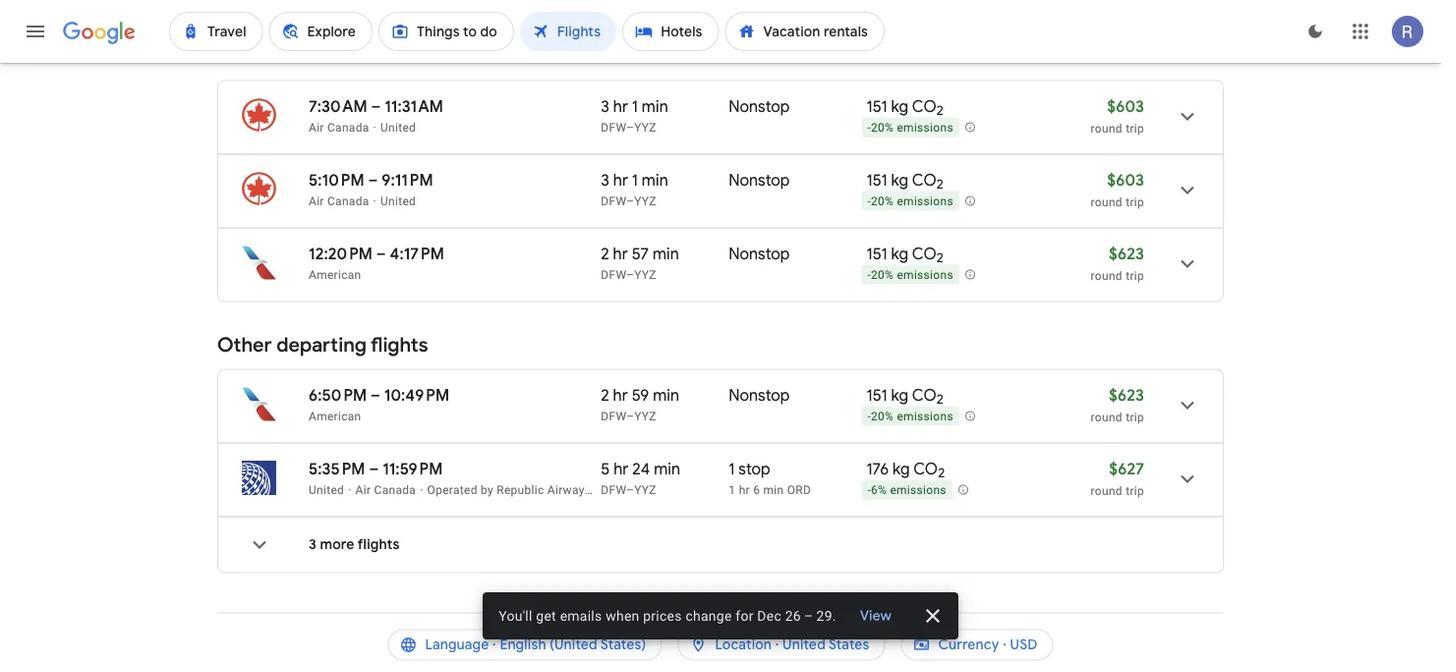 Task type: describe. For each thing, give the bounding box(es) containing it.
$623 round trip for 2 hr 57 min
[[1091, 244, 1144, 283]]

charges
[[784, 47, 828, 61]]

176 kg co 2
[[866, 460, 945, 482]]

leaves dallas/fort worth international airport at 5:10 pm on tuesday, december 26 and arrives at toronto pearson international airport at 9:11 pm on tuesday, december 26. element
[[309, 171, 433, 191]]

departing for best
[[263, 17, 353, 42]]

1 left adult.
[[690, 47, 697, 61]]

– inside 12:20 pm – 4:17 pm american
[[376, 244, 386, 264]]

yyz for 11:59 pm
[[634, 484, 656, 497]]

-20% emissions for 4:17 pm
[[867, 269, 953, 283]]

– right 5:35 pm on the bottom left of the page
[[369, 460, 379, 480]]

$627
[[1109, 460, 1144, 480]]

for for dec
[[736, 608, 754, 624]]

1 fees from the left
[[644, 47, 668, 61]]

151 kg co 2 for 4:17 pm
[[866, 244, 944, 267]]

nonstop flight. element for 4:17 pm
[[729, 244, 790, 267]]

total duration 3 hr 1 min. element for 9:11 pm
[[601, 171, 729, 194]]

you'll
[[499, 608, 532, 624]]

12:20 pm
[[309, 244, 373, 264]]

$623 for 2 hr 59 min
[[1109, 386, 1144, 406]]

min inside 1 stop 1 hr 6 min ord
[[763, 484, 784, 497]]

hr inside 1 stop 1 hr 6 min ord
[[739, 484, 750, 497]]

$627 round trip
[[1091, 460, 1144, 498]]

main content containing best departing flights
[[217, 0, 1224, 590]]

emissions for 11:31 am
[[897, 122, 953, 135]]

- for 5:10 pm – 9:11 pm
[[867, 195, 871, 209]]

hr for 11:59 pm
[[614, 460, 629, 480]]

– right 7:30 am
[[371, 97, 381, 117]]

leaves dallas/fort worth international airport at 5:35 pm on tuesday, december 26 and arrives at toronto pearson international airport at 11:59 pm on tuesday, december 26. element
[[309, 460, 443, 480]]

– inside "2 hr 57 min dfw – yyz"
[[626, 268, 634, 282]]

view
[[860, 608, 891, 625]]

6
[[753, 484, 760, 497]]

min for 10:49 pm
[[653, 386, 679, 406]]

emissions for 9:11 pm
[[897, 195, 953, 209]]

2 vertical spatial canada
[[374, 484, 416, 497]]

151 for 10:49 pm
[[866, 386, 887, 406]]

1 stop flight. element
[[729, 460, 770, 483]]

2 for 10:49 pm
[[937, 392, 944, 409]]

6:50 pm – 10:49 pm american
[[309, 386, 449, 424]]

– inside the 5 hr 24 min dfw – yyz
[[626, 484, 634, 497]]

canada for 7:30 am
[[327, 121, 369, 135]]

other
[[217, 333, 272, 358]]

5 hr 24 min dfw – yyz
[[601, 460, 680, 497]]

canada for 5:10 pm
[[327, 195, 369, 208]]

currency
[[938, 637, 999, 655]]

3 - from the top
[[867, 269, 871, 283]]

ord
[[787, 484, 811, 497]]

united down 26 – 29.
[[783, 637, 826, 655]]

2 for 4:17 pm
[[937, 250, 944, 267]]

prices
[[643, 608, 682, 624]]

air canada for 5:10 pm
[[309, 195, 369, 208]]

round for 9:11 pm
[[1091, 196, 1123, 209]]

(united
[[550, 637, 598, 655]]

dfw for 9:11 pm
[[601, 195, 626, 208]]

1 stop 1 hr 6 min ord
[[729, 460, 811, 497]]

english (united states)
[[500, 637, 646, 655]]

dfw for 11:31 am
[[601, 121, 626, 135]]

min for 9:11 pm
[[642, 171, 668, 191]]

when
[[606, 608, 640, 624]]

151 kg co 2 for 11:31 am
[[866, 97, 944, 120]]

627 US dollars text field
[[1109, 460, 1144, 480]]

10:49 pm
[[384, 386, 449, 406]]

best departing flights
[[217, 17, 414, 42]]

176
[[866, 460, 889, 480]]

4 - from the top
[[867, 411, 871, 424]]

republic
[[497, 484, 544, 497]]

3 trip from the top
[[1126, 269, 1144, 283]]

Departure time: 12:20 PM. text field
[[309, 244, 373, 264]]

2 hr 59 min dfw – yyz
[[601, 386, 679, 424]]

hr for 11:31 am
[[613, 97, 628, 117]]

12:20 pm – 4:17 pm american
[[309, 244, 444, 282]]

11:59 pm
[[383, 460, 443, 480]]

trip for 5:10 pm – 9:11 pm
[[1126, 196, 1144, 209]]

-6% emissions
[[867, 484, 947, 498]]

united down 24
[[621, 484, 657, 497]]

price
[[315, 47, 342, 61]]

emails
[[560, 608, 602, 624]]

hr for 10:49 pm
[[613, 386, 628, 406]]

co for 7:30 am – 11:31 am
[[912, 97, 937, 117]]

20% for 4:17 pm
[[871, 269, 894, 283]]

7:30 am
[[309, 97, 367, 117]]

nonstop flight. element for 11:31 am
[[729, 97, 790, 120]]

623 US dollars text field
[[1109, 244, 1144, 264]]

prices include required taxes + fees for 1 adult. optional charges and bag fees
[[472, 47, 903, 61]]

2 fees from the left
[[879, 47, 903, 61]]

flight details. leaves dallas/fort worth international airport at 5:10 pm on tuesday, december 26 and arrives at toronto pearson international airport at 9:11 pm on tuesday, december 26. image
[[1164, 167, 1211, 214]]

Departure time: 6:50 PM. text field
[[309, 386, 367, 406]]

5:10 pm
[[309, 171, 364, 191]]

convenience
[[369, 47, 438, 61]]

emissions for 11:59 pm
[[890, 484, 947, 498]]

language
[[425, 637, 489, 655]]

Arrival time: 11:31 AM. text field
[[385, 97, 443, 117]]

departing for other
[[276, 333, 367, 358]]

– down +
[[626, 121, 634, 135]]

5:35 pm – 11:59 pm
[[309, 460, 443, 480]]

Arrival time: 9:11 PM. text field
[[382, 171, 433, 191]]

151 for 11:31 am
[[866, 97, 887, 117]]

round for 11:31 am
[[1091, 122, 1123, 136]]

2 for 11:59 pm
[[938, 466, 945, 482]]

yyz for 9:11 pm
[[634, 195, 656, 208]]

view status
[[483, 593, 958, 640]]

Arrival time: 10:49 PM. text field
[[384, 386, 449, 406]]

express
[[660, 484, 703, 497]]

states
[[829, 637, 870, 655]]

min for 4:17 pm
[[653, 244, 679, 264]]

– inside 6:50 pm – 10:49 pm american
[[371, 386, 380, 406]]

you'll get emails when prices change for dec 26 – 29.
[[499, 608, 836, 624]]

5:10 pm – 9:11 pm
[[309, 171, 433, 191]]

based
[[261, 47, 295, 61]]

operated
[[427, 484, 477, 497]]

bag fees button
[[855, 47, 903, 61]]

dfw inside 2 hr 59 min dfw – yyz
[[601, 410, 626, 424]]

603 us dollars text field for 9:11 pm
[[1107, 171, 1144, 191]]

include
[[510, 47, 549, 61]]

20% for 11:31 am
[[871, 122, 894, 135]]

nonstop for 11:31 am
[[729, 97, 790, 117]]

Departure time: 5:35 PM. text field
[[309, 460, 365, 480]]

flights for 3 more flights
[[358, 537, 400, 554]]

leaves dallas/fort worth international airport at 6:50 pm on tuesday, december 26 and arrives at toronto pearson international airport at 10:49 pm on tuesday, december 26. element
[[309, 386, 449, 406]]

flight details. leaves dallas/fort worth international airport at 7:30 am on tuesday, december 26 and arrives at toronto pearson international airport at 11:31 am on tuesday, december 26. image
[[1164, 93, 1211, 141]]

co for 5:10 pm – 9:11 pm
[[912, 171, 937, 191]]

+
[[634, 47, 641, 61]]

get
[[536, 608, 556, 624]]

airways
[[547, 484, 591, 497]]

change appearance image
[[1292, 8, 1339, 55]]

– inside 2 hr 59 min dfw – yyz
[[626, 410, 634, 424]]

dfw inside "2 hr 57 min dfw – yyz"
[[601, 268, 626, 282]]

co for 5:35 pm – 11:59 pm
[[913, 460, 938, 480]]

2 for 11:31 am
[[937, 103, 944, 120]]

59
[[632, 386, 649, 406]]

2 vertical spatial 3
[[309, 537, 317, 554]]

2 for 9:11 pm
[[937, 177, 944, 193]]

5
[[601, 460, 610, 480]]

24
[[632, 460, 650, 480]]

yyz for 11:31 am
[[634, 121, 656, 135]]

2 hr 57 min dfw – yyz
[[601, 244, 679, 282]]

dba
[[594, 484, 618, 497]]



Task type: vqa. For each thing, say whether or not it's contained in the screenshot.
right the 10
no



Task type: locate. For each thing, give the bounding box(es) containing it.
english
[[500, 637, 546, 655]]

min inside the 5 hr 24 min dfw – yyz
[[654, 460, 680, 480]]

$623 round trip left flight details. leaves dallas/fort worth international airport at 12:20 pm on tuesday, december 26 and arrives at toronto pearson international airport at 4:17 pm on tuesday, december 26. "icon"
[[1091, 244, 1144, 283]]

623 US dollars text field
[[1109, 386, 1144, 406]]

$623 round trip
[[1091, 244, 1144, 283], [1091, 386, 1144, 425]]

1 vertical spatial air canada
[[309, 195, 369, 208]]

5 - from the top
[[867, 484, 871, 498]]

1 round from the top
[[1091, 122, 1123, 136]]

main menu image
[[24, 20, 47, 43]]

air down leaves dallas/fort worth international airport at 5:35 pm on tuesday, december 26 and arrives at toronto pearson international airport at 11:59 pm on tuesday, december 26. element
[[355, 484, 371, 497]]

united
[[380, 121, 416, 135], [380, 195, 416, 208], [309, 484, 344, 497], [621, 484, 657, 497], [783, 637, 826, 655]]

– left arrival time: 4:17 pm. text field
[[376, 244, 386, 264]]

1 for 1 stop flight. element
[[729, 484, 736, 497]]

1 horizontal spatial for
[[736, 608, 754, 624]]

3 down the 'taxes'
[[601, 97, 609, 117]]

151 for 9:11 pm
[[866, 171, 887, 191]]

2 inside 2 hr 59 min dfw – yyz
[[601, 386, 609, 406]]

air down 7:30 am
[[309, 121, 324, 135]]

nonstop for 10:49 pm
[[729, 386, 790, 406]]

total duration 3 hr 1 min. element up total duration 2 hr 57 min. element
[[601, 171, 729, 194]]

2 inside "2 hr 57 min dfw – yyz"
[[601, 244, 609, 264]]

2 603 us dollars text field from the top
[[1107, 171, 1144, 191]]

1 -20% emissions from the top
[[867, 122, 953, 135]]

1 vertical spatial $603
[[1107, 171, 1144, 191]]

1 vertical spatial for
[[736, 608, 754, 624]]

$623 left flight details. leaves dallas/fort worth international airport at 12:20 pm on tuesday, december 26 and arrives at toronto pearson international airport at 4:17 pm on tuesday, december 26. "icon"
[[1109, 244, 1144, 264]]

leaves dallas/fort worth international airport at 12:20 pm on tuesday, december 26 and arrives at toronto pearson international airport at 4:17 pm on tuesday, december 26. element
[[309, 244, 444, 264]]

2 american from the top
[[309, 410, 361, 424]]

trip for 7:30 am – 11:31 am
[[1126, 122, 1144, 136]]

Departure time: 7:30 AM. text field
[[309, 97, 367, 117]]

1 $603 round trip from the top
[[1091, 97, 1144, 136]]

– down 24
[[626, 484, 634, 497]]

emissions
[[897, 122, 953, 135], [897, 195, 953, 209], [897, 269, 953, 283], [897, 411, 953, 424], [890, 484, 947, 498]]

57
[[632, 244, 649, 264]]

0 vertical spatial 3
[[601, 97, 609, 117]]

hr for 4:17 pm
[[613, 244, 628, 264]]

kg for 5:10 pm – 9:11 pm
[[891, 171, 909, 191]]

3 for 9:11 pm
[[601, 171, 609, 191]]

1 vertical spatial 3 hr 1 min dfw – yyz
[[601, 171, 668, 208]]

2 151 kg co 2 from the top
[[866, 171, 944, 193]]

min right 6
[[763, 484, 784, 497]]

min down 'prices include required taxes + fees for 1 adult. optional charges and bag fees'
[[642, 97, 668, 117]]

for left adult.
[[671, 47, 687, 61]]

1 and from the left
[[346, 47, 366, 61]]

1 151 kg co 2 from the top
[[866, 97, 944, 120]]

hr down the 'taxes'
[[613, 97, 628, 117]]

1 trip from the top
[[1126, 122, 1144, 136]]

round down 623 us dollars text box
[[1091, 269, 1123, 283]]

- for 7:30 am – 11:31 am
[[867, 122, 871, 135]]

and right price
[[346, 47, 366, 61]]

1 nonstop flight. element from the top
[[729, 97, 790, 120]]

trip
[[1126, 122, 1144, 136], [1126, 196, 1144, 209], [1126, 269, 1144, 283], [1126, 411, 1144, 425], [1126, 485, 1144, 498]]

round left flight details. leaves dallas/fort worth international airport at 7:30 am on tuesday, december 26 and arrives at toronto pearson international airport at 11:31 am on tuesday, december 26. icon
[[1091, 122, 1123, 136]]

603 us dollars text field for 11:31 am
[[1107, 97, 1144, 117]]

find the best price region
[[217, 0, 1224, 2]]

yyz inside "2 hr 57 min dfw – yyz"
[[634, 268, 656, 282]]

1 vertical spatial 3
[[601, 171, 609, 191]]

4:17 pm
[[390, 244, 444, 264]]

hr right 5
[[614, 460, 629, 480]]

nonstop flight. element for 10:49 pm
[[729, 386, 790, 409]]

dfw
[[601, 121, 626, 135], [601, 195, 626, 208], [601, 268, 626, 282], [601, 410, 626, 424], [601, 484, 626, 497]]

hr for 9:11 pm
[[613, 171, 628, 191]]

1 vertical spatial flights
[[371, 333, 428, 358]]

2 - from the top
[[867, 195, 871, 209]]

3 nonstop from the top
[[729, 244, 790, 264]]

$603 round trip for 9:11 pm
[[1091, 171, 1144, 209]]

flights for other departing flights
[[371, 333, 428, 358]]

min inside 2 hr 59 min dfw – yyz
[[653, 386, 679, 406]]

dfw up "2 hr 57 min dfw – yyz"
[[601, 195, 626, 208]]

flights right more at left bottom
[[358, 537, 400, 554]]

4 20% from the top
[[871, 411, 894, 424]]

0 vertical spatial 3 hr 1 min dfw – yyz
[[601, 97, 668, 135]]

0 vertical spatial 603 us dollars text field
[[1107, 97, 1144, 117]]

5:35 pm
[[309, 460, 365, 480]]

air canada down 5:35 pm – 11:59 pm
[[355, 484, 416, 497]]

total duration 2 hr 57 min. element
[[601, 244, 729, 267]]

fees
[[644, 47, 668, 61], [879, 47, 903, 61]]

stop
[[739, 460, 770, 480]]

$603 round trip left flight details. leaves dallas/fort worth international airport at 7:30 am on tuesday, december 26 and arrives at toronto pearson international airport at 11:31 am on tuesday, december 26. icon
[[1091, 97, 1144, 136]]

2 inside 176 kg co 2
[[938, 466, 945, 482]]

2 dfw from the top
[[601, 195, 626, 208]]

4 nonstop flight. element from the top
[[729, 386, 790, 409]]

2 vertical spatial air canada
[[355, 484, 416, 497]]

2 yyz from the top
[[634, 195, 656, 208]]

4 151 from the top
[[866, 386, 887, 406]]

1 yyz from the top
[[634, 121, 656, 135]]

air
[[309, 121, 324, 135], [309, 195, 324, 208], [355, 484, 371, 497]]

3 hr 1 min dfw – yyz for 9:11 pm
[[601, 171, 668, 208]]

4 dfw from the top
[[601, 410, 626, 424]]

round up 623 us dollars text box
[[1091, 196, 1123, 209]]

3 151 from the top
[[866, 244, 887, 264]]

1 horizontal spatial and
[[831, 47, 852, 61]]

yyz up the 57
[[634, 195, 656, 208]]

hr inside "2 hr 57 min dfw – yyz"
[[613, 244, 628, 264]]

1 for total duration 3 hr 1 min. element associated with 9:11 pm
[[632, 171, 638, 191]]

total duration 2 hr 59 min. element
[[601, 386, 729, 409]]

4 151 kg co 2 from the top
[[866, 386, 944, 409]]

0 vertical spatial flights
[[357, 17, 414, 42]]

fees right +
[[644, 47, 668, 61]]

Arrival time: 4:17 PM. text field
[[390, 244, 444, 264]]

air down 5:10 pm
[[309, 195, 324, 208]]

1 up the 57
[[632, 171, 638, 191]]

dfw down 5
[[601, 484, 626, 497]]

1 vertical spatial $623
[[1109, 386, 1144, 406]]

learn more about ranking image
[[442, 45, 460, 63]]

round for 11:59 pm
[[1091, 485, 1123, 498]]

air for 7:30 am
[[309, 121, 324, 135]]

yyz inside 2 hr 59 min dfw – yyz
[[634, 410, 656, 424]]

0 horizontal spatial and
[[346, 47, 366, 61]]

for left dec
[[736, 608, 754, 624]]

0 vertical spatial $603 round trip
[[1091, 97, 1144, 136]]

kg for 7:30 am – 11:31 am
[[891, 97, 909, 117]]

trip down $623 text field
[[1126, 411, 1144, 425]]

20% for 10:49 pm
[[871, 411, 894, 424]]

$603 left "flight details. leaves dallas/fort worth international airport at 5:10 pm on tuesday, december 26 and arrives at toronto pearson international airport at 9:11 pm on tuesday, december 26." image in the top of the page
[[1107, 171, 1144, 191]]

canada
[[327, 121, 369, 135], [327, 195, 369, 208], [374, 484, 416, 497]]

total duration 3 hr 1 min. element
[[601, 97, 729, 120], [601, 171, 729, 194]]

1 $623 from the top
[[1109, 244, 1144, 264]]

1 - from the top
[[867, 122, 871, 135]]

603 us dollars text field left "flight details. leaves dallas/fort worth international airport at 5:10 pm on tuesday, december 26 and arrives at toronto pearson international airport at 9:11 pm on tuesday, december 26." image in the top of the page
[[1107, 171, 1144, 191]]

min right the 57
[[653, 244, 679, 264]]

1 $623 round trip from the top
[[1091, 244, 1144, 283]]

for inside the view status
[[736, 608, 754, 624]]

151 kg co 2 for 10:49 pm
[[866, 386, 944, 409]]

1 left stop
[[729, 460, 735, 480]]

-20% emissions for 10:49 pm
[[867, 411, 953, 424]]

$603 for 5:10 pm – 9:11 pm
[[1107, 171, 1144, 191]]

151
[[866, 97, 887, 117], [866, 171, 887, 191], [866, 244, 887, 264], [866, 386, 887, 406]]

american inside 12:20 pm – 4:17 pm american
[[309, 268, 361, 282]]

total duration 5 hr 24 min. element
[[601, 460, 729, 483]]

1 151 from the top
[[866, 97, 887, 117]]

nonstop flight. element for 9:11 pm
[[729, 171, 790, 194]]

3
[[601, 97, 609, 117], [601, 171, 609, 191], [309, 537, 317, 554]]

hr left the 59
[[613, 386, 628, 406]]

min right the 59
[[653, 386, 679, 406]]

3 more flights
[[309, 537, 400, 554]]

3 left more at left bottom
[[309, 537, 317, 554]]

trip down 623 us dollars text box
[[1126, 269, 1144, 283]]

$603 round trip up 623 us dollars text box
[[1091, 171, 1144, 209]]

yyz down 24
[[634, 484, 656, 497]]

3 hr 1 min dfw – yyz for 11:31 am
[[601, 97, 668, 135]]

air canada down 5:10 pm
[[309, 195, 369, 208]]

2 $623 from the top
[[1109, 386, 1144, 406]]

$603
[[1107, 97, 1144, 117], [1107, 171, 1144, 191]]

trip for 5:35 pm – 11:59 pm
[[1126, 485, 1144, 498]]

-20% emissions for 9:11 pm
[[867, 195, 953, 209]]

3 up "2 hr 57 min dfw – yyz"
[[601, 171, 609, 191]]

and left the bag
[[831, 47, 852, 61]]

1 vertical spatial air
[[309, 195, 324, 208]]

0 vertical spatial $623 round trip
[[1091, 244, 1144, 283]]

hr left 6
[[739, 484, 750, 497]]

3 round from the top
[[1091, 269, 1123, 283]]

united down 5:35 pm text field
[[309, 484, 344, 497]]

hr
[[613, 97, 628, 117], [613, 171, 628, 191], [613, 244, 628, 264], [613, 386, 628, 406], [614, 460, 629, 480], [739, 484, 750, 497]]

3 dfw from the top
[[601, 268, 626, 282]]

3 yyz from the top
[[634, 268, 656, 282]]

min up the 57
[[642, 171, 668, 191]]

1 vertical spatial $623 round trip
[[1091, 386, 1144, 425]]

1 dfw from the top
[[601, 121, 626, 135]]

151 kg co 2 for 9:11 pm
[[866, 171, 944, 193]]

canada down 11:59 pm
[[374, 484, 416, 497]]

round down $627
[[1091, 485, 1123, 498]]

yyz inside the 5 hr 24 min dfw – yyz
[[634, 484, 656, 497]]

flights for best departing flights
[[357, 17, 414, 42]]

2 vertical spatial flights
[[358, 537, 400, 554]]

dfw for 11:59 pm
[[601, 484, 626, 497]]

– left 9:11 pm
[[368, 171, 378, 191]]

$603 left flight details. leaves dallas/fort worth international airport at 7:30 am on tuesday, december 26 and arrives at toronto pearson international airport at 11:31 am on tuesday, december 26. icon
[[1107, 97, 1144, 117]]

2 $623 round trip from the top
[[1091, 386, 1144, 425]]

dfw down total duration 2 hr 57 min. element
[[601, 268, 626, 282]]

5 round from the top
[[1091, 485, 1123, 498]]

taxes
[[601, 47, 631, 61]]

3 20% from the top
[[871, 269, 894, 283]]

air canada for 7:30 am
[[309, 121, 369, 135]]

dfw down the 'taxes'
[[601, 121, 626, 135]]

1 horizontal spatial fees
[[879, 47, 903, 61]]

2 round from the top
[[1091, 196, 1123, 209]]

required
[[553, 47, 598, 61]]

location
[[715, 637, 772, 655]]

co inside 176 kg co 2
[[913, 460, 938, 480]]

dfw up 5
[[601, 410, 626, 424]]

3 more flights image
[[236, 522, 283, 569]]

2 nonstop flight. element from the top
[[729, 171, 790, 194]]

0 vertical spatial american
[[309, 268, 361, 282]]

nonstop for 4:17 pm
[[729, 244, 790, 264]]

kg for 5:35 pm – 11:59 pm
[[893, 460, 910, 480]]

american
[[309, 268, 361, 282], [309, 410, 361, 424]]

flight details. leaves dallas/fort worth international airport at 6:50 pm on tuesday, december 26 and arrives at toronto pearson international airport at 10:49 pm on tuesday, december 26. image
[[1164, 382, 1211, 430]]

min for 11:31 am
[[642, 97, 668, 117]]

- for 5:35 pm – 11:59 pm
[[867, 484, 871, 498]]

1 for 11:31 am's total duration 3 hr 1 min. element
[[632, 97, 638, 117]]

trip left flight details. leaves dallas/fort worth international airport at 7:30 am on tuesday, december 26 and arrives at toronto pearson international airport at 11:31 am on tuesday, december 26. icon
[[1126, 122, 1144, 136]]

2 $603 round trip from the top
[[1091, 171, 1144, 209]]

-
[[867, 122, 871, 135], [867, 195, 871, 209], [867, 269, 871, 283], [867, 411, 871, 424], [867, 484, 871, 498]]

$603 round trip for 11:31 am
[[1091, 97, 1144, 136]]

– right the 6:50 pm
[[371, 386, 380, 406]]

1 3 hr 1 min dfw – yyz from the top
[[601, 97, 668, 135]]

3 for 11:31 am
[[601, 97, 609, 117]]

11:31 am
[[385, 97, 443, 117]]

flights up 10:49 pm text field on the bottom
[[371, 333, 428, 358]]

air canada down 7:30 am
[[309, 121, 369, 135]]

dec
[[757, 608, 782, 624]]

best
[[217, 17, 258, 42]]

for
[[671, 47, 687, 61], [736, 608, 754, 624]]

4 trip from the top
[[1126, 411, 1144, 425]]

adult.
[[700, 47, 732, 61]]

american down 'departure time: 12:20 pm.' text field
[[309, 268, 361, 282]]

air for 5:10 pm
[[309, 195, 324, 208]]

2 nonstop from the top
[[729, 171, 790, 191]]

151 kg co 2
[[866, 97, 944, 120], [866, 171, 944, 193], [866, 244, 944, 267], [866, 386, 944, 409]]

yyz down the 57
[[634, 268, 656, 282]]

american inside 6:50 pm – 10:49 pm american
[[309, 410, 361, 424]]

american for 6:50 pm
[[309, 410, 361, 424]]

hr left the 57
[[613, 244, 628, 264]]

flights up convenience
[[357, 17, 414, 42]]

2 20% from the top
[[871, 195, 894, 209]]

$623 round trip up $627
[[1091, 386, 1144, 425]]

Arrival time: 11:59 PM. text field
[[383, 460, 443, 480]]

min inside "2 hr 57 min dfw – yyz"
[[653, 244, 679, 264]]

dfw inside the 5 hr 24 min dfw – yyz
[[601, 484, 626, 497]]

4 round from the top
[[1091, 411, 1123, 425]]

1 vertical spatial total duration 3 hr 1 min. element
[[601, 171, 729, 194]]

united down arrival time: 9:11 pm. text box in the top left of the page
[[380, 195, 416, 208]]

0 vertical spatial total duration 3 hr 1 min. element
[[601, 97, 729, 120]]

$603 round trip
[[1091, 97, 1144, 136], [1091, 171, 1144, 209]]

3 -20% emissions from the top
[[867, 269, 953, 283]]

ranked
[[217, 47, 258, 61]]

0 vertical spatial $603
[[1107, 97, 1144, 117]]

5 trip from the top
[[1126, 485, 1144, 498]]

0 vertical spatial canada
[[327, 121, 369, 135]]

0 vertical spatial $623
[[1109, 244, 1144, 264]]

0 vertical spatial air
[[309, 121, 324, 135]]

view button
[[844, 599, 907, 634]]

– down the 57
[[626, 268, 634, 282]]

1 vertical spatial 603 us dollars text field
[[1107, 171, 1144, 191]]

usd
[[1010, 637, 1038, 655]]

layover (1 of 1) is a 1 hr 6 min layover at o'hare international airport in chicago. element
[[729, 483, 857, 498]]

603 us dollars text field left flight details. leaves dallas/fort worth international airport at 7:30 am on tuesday, december 26 and arrives at toronto pearson international airport at 11:31 am on tuesday, december 26. icon
[[1107, 97, 1144, 117]]

1 vertical spatial departing
[[276, 333, 367, 358]]

united states
[[783, 637, 870, 655]]

6:50 pm
[[309, 386, 367, 406]]

– down the 59
[[626, 410, 634, 424]]

departing up the 6:50 pm
[[276, 333, 367, 358]]

prices
[[472, 47, 506, 61]]

$623 left flight details. leaves dallas/fort worth international airport at 6:50 pm on tuesday, december 26 and arrives at toronto pearson international airport at 10:49 pm on tuesday, december 26. icon
[[1109, 386, 1144, 406]]

1 20% from the top
[[871, 122, 894, 135]]

4 yyz from the top
[[634, 410, 656, 424]]

yyz down +
[[634, 121, 656, 135]]

fees right the bag
[[879, 47, 903, 61]]

operated by republic airways dba united express
[[427, 484, 703, 497]]

by
[[481, 484, 493, 497]]

3 hr 1 min dfw – yyz down +
[[601, 97, 668, 135]]

round
[[1091, 122, 1123, 136], [1091, 196, 1123, 209], [1091, 269, 1123, 283], [1091, 411, 1123, 425], [1091, 485, 1123, 498]]

2 151 from the top
[[866, 171, 887, 191]]

20% for 9:11 pm
[[871, 195, 894, 209]]

min for 11:59 pm
[[654, 460, 680, 480]]

6%
[[871, 484, 887, 498]]

for for 1
[[671, 47, 687, 61]]

american down departure time: 6:50 pm. text field
[[309, 410, 361, 424]]

$623 round trip for 2 hr 59 min
[[1091, 386, 1144, 425]]

1 american from the top
[[309, 268, 361, 282]]

change
[[686, 608, 732, 624]]

0 vertical spatial departing
[[263, 17, 353, 42]]

2 total duration 3 hr 1 min. element from the top
[[601, 171, 729, 194]]

departing
[[263, 17, 353, 42], [276, 333, 367, 358]]

kg inside 176 kg co 2
[[893, 460, 910, 480]]

2 $603 from the top
[[1107, 171, 1144, 191]]

2
[[937, 103, 944, 120], [937, 177, 944, 193], [601, 244, 609, 264], [937, 250, 944, 267], [601, 386, 609, 406], [937, 392, 944, 409], [938, 466, 945, 482]]

canada down 5:10 pm
[[327, 195, 369, 208]]

2 3 hr 1 min dfw – yyz from the top
[[601, 171, 668, 208]]

hr up "2 hr 57 min dfw – yyz"
[[613, 171, 628, 191]]

trip inside $627 round trip
[[1126, 485, 1144, 498]]

other departing flights
[[217, 333, 428, 358]]

united down 11:31 am
[[380, 121, 416, 135]]

$603 for 7:30 am – 11:31 am
[[1107, 97, 1144, 117]]

nonstop for 9:11 pm
[[729, 171, 790, 191]]

yyz down the 59
[[634, 410, 656, 424]]

4 -20% emissions from the top
[[867, 411, 953, 424]]

hr inside 2 hr 59 min dfw – yyz
[[613, 386, 628, 406]]

1
[[690, 47, 697, 61], [632, 97, 638, 117], [632, 171, 638, 191], [729, 460, 735, 480], [729, 484, 736, 497]]

2 trip from the top
[[1126, 196, 1144, 209]]

603 US dollars text field
[[1107, 97, 1144, 117], [1107, 171, 1144, 191]]

5 dfw from the top
[[601, 484, 626, 497]]

1 vertical spatial $603 round trip
[[1091, 171, 1144, 209]]

– up the 57
[[626, 195, 634, 208]]

leaves dallas/fort worth international airport at 7:30 am on tuesday, december 26 and arrives at toronto pearson international airport at 11:31 am on tuesday, december 26. element
[[309, 97, 443, 117]]

0 horizontal spatial fees
[[644, 47, 668, 61]]

hr inside the 5 hr 24 min dfw – yyz
[[614, 460, 629, 480]]

3 nonstop flight. element from the top
[[729, 244, 790, 267]]

7:30 am – 11:31 am
[[309, 97, 443, 117]]

bag
[[855, 47, 876, 61]]

1 nonstop from the top
[[729, 97, 790, 117]]

2 and from the left
[[831, 47, 852, 61]]

-20% emissions for 11:31 am
[[867, 122, 953, 135]]

departing up on
[[263, 17, 353, 42]]

1 down +
[[632, 97, 638, 117]]

1 $603 from the top
[[1107, 97, 1144, 117]]

flight details. leaves dallas/fort worth international airport at 12:20 pm on tuesday, december 26 and arrives at toronto pearson international airport at 4:17 pm on tuesday, december 26. image
[[1164, 241, 1211, 288]]

151 for 4:17 pm
[[866, 244, 887, 264]]

nonstop
[[729, 97, 790, 117], [729, 171, 790, 191], [729, 244, 790, 264], [729, 386, 790, 406]]

round down $623 text field
[[1091, 411, 1123, 425]]

min up express
[[654, 460, 680, 480]]

canada down 7:30 am
[[327, 121, 369, 135]]

main content
[[217, 0, 1224, 590]]

1 left 6
[[729, 484, 736, 497]]

0 horizontal spatial for
[[671, 47, 687, 61]]

more
[[320, 537, 354, 554]]

0 vertical spatial for
[[671, 47, 687, 61]]

5 yyz from the top
[[634, 484, 656, 497]]

0 vertical spatial air canada
[[309, 121, 369, 135]]

3 hr 1 min dfw – yyz up the 57
[[601, 171, 668, 208]]

2 vertical spatial air
[[355, 484, 371, 497]]

yyz
[[634, 121, 656, 135], [634, 195, 656, 208], [634, 268, 656, 282], [634, 410, 656, 424], [634, 484, 656, 497]]

1 603 us dollars text field from the top
[[1107, 97, 1144, 117]]

3 hr 1 min dfw – yyz
[[601, 97, 668, 135], [601, 171, 668, 208]]

flights
[[357, 17, 414, 42], [371, 333, 428, 358], [358, 537, 400, 554]]

9:11 pm
[[382, 171, 433, 191]]

total duration 3 hr 1 min. element down 'prices include required taxes + fees for 1 adult. optional charges and bag fees'
[[601, 97, 729, 120]]

nonstop flight. element
[[729, 97, 790, 120], [729, 171, 790, 194], [729, 244, 790, 267], [729, 386, 790, 409]]

round inside $627 round trip
[[1091, 485, 1123, 498]]

ranked based on price and convenience
[[217, 47, 438, 61]]

26 – 29.
[[785, 608, 836, 624]]

co
[[912, 97, 937, 117], [912, 171, 937, 191], [912, 244, 937, 264], [912, 386, 937, 406], [913, 460, 938, 480]]

Departure time: 5:10 PM. text field
[[309, 171, 364, 191]]

1 vertical spatial american
[[309, 410, 361, 424]]

trip up 623 us dollars text box
[[1126, 196, 1144, 209]]

kg
[[891, 97, 909, 117], [891, 171, 909, 191], [891, 244, 909, 264], [891, 386, 909, 406], [893, 460, 910, 480]]

1 total duration 3 hr 1 min. element from the top
[[601, 97, 729, 120]]

american for 12:20 pm
[[309, 268, 361, 282]]

trip down $627
[[1126, 485, 1144, 498]]

on
[[298, 47, 312, 61]]

3 151 kg co 2 from the top
[[866, 244, 944, 267]]

2 -20% emissions from the top
[[867, 195, 953, 209]]

optional
[[735, 47, 781, 61]]

total duration 3 hr 1 min. element for 11:31 am
[[601, 97, 729, 120]]

4 nonstop from the top
[[729, 386, 790, 406]]

1 vertical spatial canada
[[327, 195, 369, 208]]

states)
[[600, 637, 646, 655]]

flight details. leaves dallas/fort worth international airport at 5:35 pm on tuesday, december 26 and arrives at toronto pearson international airport at 11:59 pm on tuesday, december 26. image
[[1164, 456, 1211, 503]]

$623 for 2 hr 57 min
[[1109, 244, 1144, 264]]



